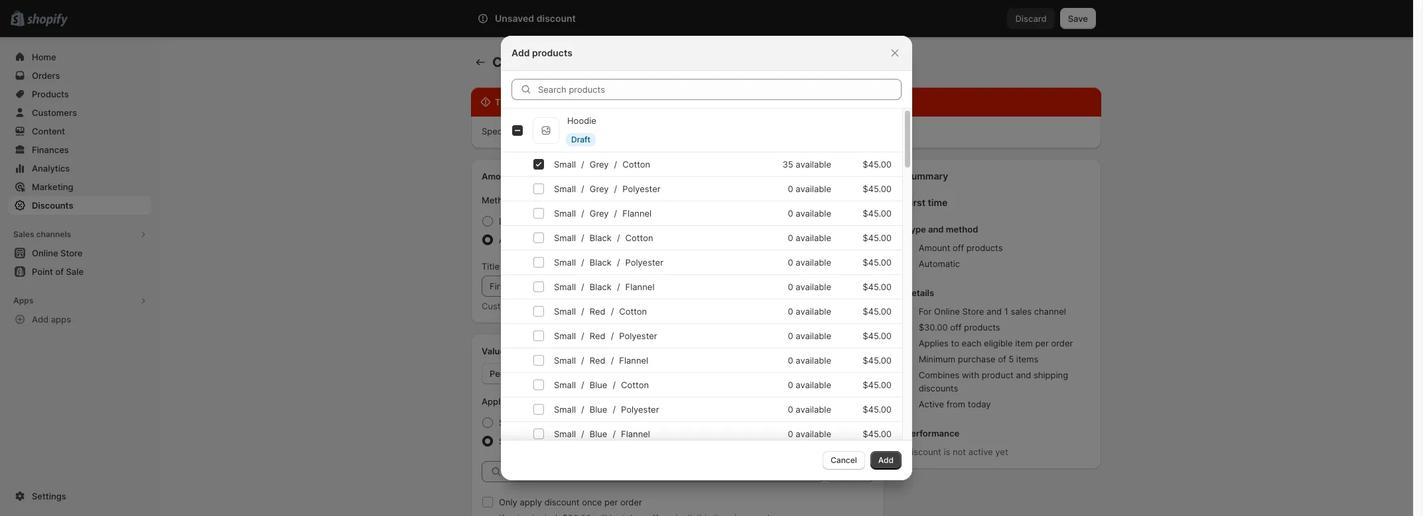 Task type: describe. For each thing, give the bounding box(es) containing it.
sales
[[1011, 307, 1032, 317]]

unsaved discount
[[495, 13, 576, 24]]

only apply discount once per order
[[499, 498, 642, 508]]

polyester for grey
[[623, 184, 661, 194]]

first
[[906, 197, 926, 208]]

amount
[[577, 369, 608, 380]]

10 0 available from the top
[[788, 405, 831, 415]]

35 available
[[783, 159, 831, 170]]

discount for automatic discount
[[543, 235, 578, 246]]

of
[[998, 354, 1006, 365]]

discount is not active yet
[[906, 447, 1008, 458]]

7 available from the top
[[796, 307, 831, 317]]

specific collections must be added
[[482, 126, 624, 137]]

discount:
[[598, 97, 637, 107]]

1 vertical spatial to
[[515, 397, 523, 407]]

eligible
[[984, 338, 1013, 349]]

1 inside for online store and 1 sales channel $30.00 off products applies to each eligible item per order minimum purchase of 5 items combines with product and shipping discounts active from today
[[1004, 307, 1008, 317]]

time
[[928, 197, 948, 208]]

11 0 from the top
[[788, 429, 793, 440]]

3 available from the top
[[796, 208, 831, 219]]

settings
[[32, 492, 66, 502]]

their
[[588, 301, 606, 312]]

1 horizontal spatial this
[[580, 97, 595, 107]]

yet
[[996, 447, 1008, 458]]

per inside for online store and 1 sales channel $30.00 off products applies to each eligible item per order minimum purchase of 5 items combines with product and shipping discounts active from today
[[1035, 338, 1049, 349]]

3 0 from the top
[[788, 233, 793, 244]]

discounts link
[[8, 196, 151, 215]]

10 0 from the top
[[788, 405, 793, 415]]

add button
[[870, 452, 902, 470]]

customers will see this in their cart and at checkout.
[[482, 301, 696, 312]]

only
[[499, 498, 517, 508]]

performance
[[906, 429, 960, 439]]

first time
[[906, 197, 948, 208]]

will
[[528, 301, 542, 312]]

item
[[1015, 338, 1033, 349]]

cotton for blue
[[621, 380, 649, 391]]

grey for flannel
[[590, 208, 609, 219]]

off for amount off products automatic
[[953, 243, 964, 253]]

2 available from the top
[[796, 184, 831, 194]]

discard
[[1016, 13, 1047, 24]]

5 0 from the top
[[788, 282, 793, 293]]

grey for cotton
[[590, 159, 609, 170]]

8 0 available from the top
[[788, 356, 831, 366]]

7 0 from the top
[[788, 331, 793, 342]]

amount for amount off products
[[482, 171, 515, 182]]

error
[[537, 97, 557, 107]]

9 available from the top
[[796, 356, 831, 366]]

product discount
[[804, 171, 874, 182]]

online
[[934, 307, 960, 317]]

specific products
[[499, 437, 570, 447]]

0 vertical spatial automatic
[[499, 235, 540, 246]]

add inside 'button'
[[878, 456, 894, 466]]

be
[[586, 126, 596, 137]]

discount left 'once'
[[545, 498, 580, 508]]

save
[[1068, 13, 1088, 24]]

shipping
[[1034, 370, 1068, 381]]

12 available from the top
[[796, 429, 831, 440]]

cotton for red
[[619, 307, 647, 317]]

grey for polyester
[[590, 184, 609, 194]]

type and method
[[906, 224, 978, 235]]

channel
[[1034, 307, 1066, 317]]

draft
[[571, 135, 591, 145]]

and right store
[[987, 307, 1002, 317]]

2 0 available from the top
[[788, 208, 831, 219]]

discount for discount code
[[499, 216, 535, 227]]

0 horizontal spatial 1
[[531, 97, 535, 107]]

apply
[[520, 498, 542, 508]]

flannel for grey
[[623, 208, 652, 219]]

today
[[968, 399, 991, 410]]

minimum
[[919, 354, 956, 365]]

1 available from the top
[[796, 159, 831, 170]]

amount off products
[[482, 171, 568, 182]]

for online store and 1 sales channel $30.00 off products applies to each eligible item per order minimum purchase of 5 items combines with product and shipping discounts active from today
[[919, 307, 1073, 410]]

4 available from the top
[[796, 233, 831, 244]]

shopify image
[[27, 14, 68, 27]]

order inside for online store and 1 sales channel $30.00 off products applies to each eligible item per order minimum purchase of 5 items combines with product and shipping discounts active from today
[[1051, 338, 1073, 349]]

type
[[906, 224, 926, 235]]

create product discount
[[492, 54, 651, 70]]

5 0 available from the top
[[788, 282, 831, 293]]

products up code
[[531, 171, 568, 182]]

flannel for blue
[[621, 429, 650, 440]]

there is 1 error with this discount:
[[495, 97, 637, 107]]

fixed
[[552, 369, 575, 380]]

2 $45.00 from the top
[[863, 184, 892, 194]]

4 small from the top
[[554, 233, 576, 244]]

7 0 available from the top
[[788, 331, 831, 342]]

1 0 available from the top
[[788, 184, 831, 194]]

3 0 available from the top
[[788, 233, 831, 244]]

applies inside for online store and 1 sales channel $30.00 off products applies to each eligible item per order minimum purchase of 5 items combines with product and shipping discounts active from today
[[919, 338, 949, 349]]

discounts
[[32, 200, 73, 211]]

sales channels
[[13, 230, 71, 240]]

products inside amount off products automatic
[[967, 243, 1003, 253]]

search button
[[514, 8, 899, 29]]

add for add products
[[512, 47, 530, 58]]

1 $45.00 from the top
[[863, 159, 892, 170]]

added
[[598, 126, 624, 137]]

applies to
[[482, 397, 523, 407]]

must
[[563, 126, 583, 137]]

and left at
[[628, 301, 643, 312]]

cancel
[[831, 456, 857, 466]]

black for cotton
[[590, 233, 612, 244]]

is for there
[[522, 97, 529, 107]]

polyester for black
[[625, 257, 664, 268]]

product inside for online store and 1 sales channel $30.00 off products applies to each eligible item per order minimum purchase of 5 items combines with product and shipping discounts active from today
[[982, 370, 1014, 381]]

with inside for online store and 1 sales channel $30.00 off products applies to each eligible item per order minimum purchase of 5 items combines with product and shipping discounts active from today
[[962, 370, 980, 381]]

channels
[[36, 230, 71, 240]]

method
[[482, 195, 514, 206]]

8 available from the top
[[796, 331, 831, 342]]

unsaved
[[495, 13, 534, 24]]

value
[[482, 346, 505, 357]]

add apps button
[[8, 311, 151, 329]]

12 small from the top
[[554, 429, 576, 440]]

9 small from the top
[[554, 356, 576, 366]]

4 0 available from the top
[[788, 257, 831, 268]]

not
[[953, 447, 966, 458]]

apps
[[51, 315, 71, 325]]

percentage button
[[482, 364, 545, 385]]

title
[[482, 261, 500, 272]]

11 $45.00 from the top
[[863, 405, 892, 415]]

there
[[495, 97, 519, 107]]

11 available from the top
[[796, 405, 831, 415]]

details
[[906, 288, 934, 299]]

$30.00
[[919, 322, 948, 333]]

red for cotton
[[590, 307, 606, 317]]

browse button
[[827, 462, 874, 483]]

6 available from the top
[[796, 282, 831, 293]]

7 small from the top
[[554, 307, 576, 317]]

is for discount
[[944, 447, 950, 458]]



Task type: vqa. For each thing, say whether or not it's contained in the screenshot.


Task type: locate. For each thing, give the bounding box(es) containing it.
discount up automatic discount
[[499, 216, 535, 227]]

collections for specific collections must be added
[[517, 126, 561, 137]]

small up the specific collections
[[554, 405, 576, 415]]

small down automatic discount
[[554, 257, 576, 268]]

2 red from the top
[[590, 331, 606, 342]]

small left in
[[554, 307, 576, 317]]

4 $45.00 from the top
[[863, 233, 892, 244]]

summary
[[906, 171, 948, 182]]

small up 'fixed'
[[554, 356, 576, 366]]

this up hoodie
[[580, 97, 595, 107]]

0 horizontal spatial applies
[[482, 397, 512, 407]]

code
[[537, 216, 558, 227]]

hoodie
[[567, 115, 596, 126]]

0 horizontal spatial discount
[[499, 216, 535, 227]]

create
[[492, 54, 536, 70]]

0 horizontal spatial add
[[32, 315, 49, 325]]

is left not
[[944, 447, 950, 458]]

products down the specific collections
[[534, 437, 570, 447]]

2 vertical spatial off
[[950, 322, 962, 333]]

small up see on the left of page
[[554, 282, 576, 293]]

0 horizontal spatial automatic
[[499, 235, 540, 246]]

amount off products automatic
[[919, 243, 1003, 269]]

0 vertical spatial discount
[[499, 216, 535, 227]]

1 vertical spatial product
[[982, 370, 1014, 381]]

collections
[[517, 126, 561, 137], [534, 418, 578, 429]]

collections up the specific products
[[534, 418, 578, 429]]

1 horizontal spatial applies
[[919, 338, 949, 349]]

at
[[645, 301, 653, 312]]

with
[[560, 97, 578, 107], [962, 370, 980, 381]]

black for flannel
[[590, 282, 612, 293]]

1 horizontal spatial automatic
[[919, 259, 960, 269]]

fixed amount button
[[544, 364, 616, 385]]

red
[[590, 307, 606, 317], [590, 331, 606, 342], [590, 356, 606, 366]]

1 vertical spatial specific
[[499, 418, 532, 429]]

discount for unsaved discount
[[537, 13, 576, 24]]

0 horizontal spatial to
[[515, 397, 523, 407]]

6 0 available from the top
[[788, 307, 831, 317]]

1 vertical spatial order
[[620, 498, 642, 508]]

add right browse button
[[878, 456, 894, 466]]

1 horizontal spatial product
[[982, 370, 1014, 381]]

per right 'once'
[[604, 498, 618, 508]]

0 vertical spatial with
[[560, 97, 578, 107]]

0 vertical spatial grey
[[590, 159, 609, 170]]

1 horizontal spatial amount
[[919, 243, 950, 253]]

specific for specific collections
[[499, 418, 532, 429]]

with down purchase
[[962, 370, 980, 381]]

applies down $30.00
[[919, 338, 949, 349]]

save button
[[1060, 8, 1096, 29]]

1 vertical spatial off
[[953, 243, 964, 253]]

order right 'once'
[[620, 498, 642, 508]]

2 black from the top
[[590, 257, 612, 268]]

1 vertical spatial collections
[[534, 418, 578, 429]]

cancel button
[[823, 452, 865, 470]]

9 0 from the top
[[788, 380, 793, 391]]

9 $45.00 from the top
[[863, 356, 892, 366]]

3 blue from the top
[[590, 429, 607, 440]]

small down see on the left of page
[[554, 331, 576, 342]]

small down draft
[[554, 159, 576, 170]]

1 vertical spatial red
[[590, 331, 606, 342]]

with right "error" at the top left
[[560, 97, 578, 107]]

settings link
[[8, 488, 151, 506]]

small up code
[[554, 184, 576, 194]]

1 horizontal spatial 1
[[1004, 307, 1008, 317]]

specific down 'there'
[[482, 126, 514, 137]]

polyester for blue
[[621, 405, 659, 415]]

to down "percentage" at left
[[515, 397, 523, 407]]

0 vertical spatial blue
[[590, 380, 607, 391]]

order
[[1051, 338, 1073, 349], [620, 498, 642, 508]]

small down 'fixed'
[[554, 380, 576, 391]]

cotton for black
[[625, 233, 653, 244]]

in
[[578, 301, 585, 312]]

amount down type and method
[[919, 243, 950, 253]]

and down items at the bottom
[[1016, 370, 1031, 381]]

search
[[536, 13, 565, 24]]

cart
[[609, 301, 625, 312]]

red down 'their'
[[590, 331, 606, 342]]

customers
[[482, 301, 526, 312]]

specific down the specific collections
[[499, 437, 532, 447]]

0 vertical spatial specific
[[482, 126, 514, 137]]

0 vertical spatial order
[[1051, 338, 1073, 349]]

blue for flannel
[[590, 429, 607, 440]]

specific down the applies to
[[499, 418, 532, 429]]

8 0 from the top
[[788, 356, 793, 366]]

automatic inside amount off products automatic
[[919, 259, 960, 269]]

1 small from the top
[[554, 159, 576, 170]]

0 horizontal spatial order
[[620, 498, 642, 508]]

discount up discount:
[[593, 54, 651, 70]]

1 vertical spatial is
[[944, 447, 950, 458]]

red right in
[[590, 307, 606, 317]]

1 horizontal spatial per
[[1035, 338, 1049, 349]]

0 vertical spatial this
[[580, 97, 595, 107]]

amount up the method
[[482, 171, 515, 182]]

1 black from the top
[[590, 233, 612, 244]]

polyester
[[623, 184, 661, 194], [625, 257, 664, 268], [619, 331, 657, 342], [621, 405, 659, 415]]

add apps
[[32, 315, 71, 325]]

10 $45.00 from the top
[[863, 380, 892, 391]]

active
[[919, 399, 944, 410]]

store
[[963, 307, 984, 317]]

1 left the sales
[[1004, 307, 1008, 317]]

apps button
[[8, 292, 151, 311]]

2 blue from the top
[[590, 405, 607, 415]]

fixed amount
[[552, 369, 608, 380]]

specific for specific collections must be added
[[482, 126, 514, 137]]

2 horizontal spatial add
[[878, 456, 894, 466]]

this
[[580, 97, 595, 107], [561, 301, 576, 312]]

browse
[[835, 467, 866, 478]]

add products
[[512, 47, 573, 58]]

discount down performance
[[906, 447, 941, 458]]

6 $45.00 from the top
[[863, 282, 892, 293]]

1 vertical spatial grey
[[590, 184, 609, 194]]

automatic discount
[[499, 235, 578, 246]]

0 horizontal spatial amount
[[482, 171, 515, 182]]

to inside for online store and 1 sales channel $30.00 off products applies to each eligible item per order minimum purchase of 5 items combines with product and shipping discounts active from today
[[951, 338, 959, 349]]

per right item
[[1035, 338, 1049, 349]]

1 vertical spatial with
[[962, 370, 980, 381]]

add for add apps
[[32, 315, 49, 325]]

2 vertical spatial add
[[878, 456, 894, 466]]

1 vertical spatial automatic
[[919, 259, 960, 269]]

1 horizontal spatial order
[[1051, 338, 1073, 349]]

home link
[[8, 48, 151, 66]]

12 $45.00 from the top
[[863, 429, 892, 440]]

black for polyester
[[590, 257, 612, 268]]

3 red from the top
[[590, 356, 606, 366]]

product up there is 1 error with this discount:
[[539, 54, 590, 70]]

1 vertical spatial black
[[590, 257, 612, 268]]

0 vertical spatial product
[[539, 54, 590, 70]]

percentage
[[490, 369, 537, 380]]

2 vertical spatial grey
[[590, 208, 609, 219]]

from
[[947, 399, 966, 410]]

1 horizontal spatial add
[[512, 47, 530, 58]]

0 vertical spatial add
[[512, 47, 530, 58]]

0 horizontal spatial with
[[560, 97, 578, 107]]

blue for polyester
[[590, 405, 607, 415]]

4 0 from the top
[[788, 257, 793, 268]]

home
[[32, 52, 56, 62]]

apps
[[13, 296, 33, 306]]

discounts
[[919, 384, 958, 394]]

1 vertical spatial per
[[604, 498, 618, 508]]

red up amount in the bottom of the page
[[590, 356, 606, 366]]

1 vertical spatial amount
[[919, 243, 950, 253]]

items
[[1016, 354, 1039, 365]]

1 vertical spatial blue
[[590, 405, 607, 415]]

off
[[517, 171, 529, 182], [953, 243, 964, 253], [950, 322, 962, 333]]

cotton for grey
[[623, 159, 650, 170]]

products
[[532, 47, 573, 58], [531, 171, 568, 182], [967, 243, 1003, 253], [964, 322, 1000, 333], [534, 437, 570, 447]]

blue for cotton
[[590, 380, 607, 391]]

2 vertical spatial specific
[[499, 437, 532, 447]]

1 blue from the top
[[590, 380, 607, 391]]

discount for discount is not active yet
[[906, 447, 941, 458]]

discount right product at right
[[839, 171, 874, 182]]

0 vertical spatial red
[[590, 307, 606, 317]]

product down of
[[982, 370, 1014, 381]]

0 vertical spatial applies
[[919, 338, 949, 349]]

specific collections
[[499, 418, 578, 429]]

off inside amount off products automatic
[[953, 243, 964, 253]]

2 small from the top
[[554, 184, 576, 194]]

5 small from the top
[[554, 257, 576, 268]]

1 0 from the top
[[788, 184, 793, 194]]

add
[[512, 47, 530, 58], [32, 315, 49, 325], [878, 456, 894, 466]]

discount up "add products"
[[537, 13, 576, 24]]

add left apps
[[32, 315, 49, 325]]

2 0 from the top
[[788, 208, 793, 219]]

discount down code
[[543, 235, 578, 246]]

1 horizontal spatial with
[[962, 370, 980, 381]]

is right 'there'
[[522, 97, 529, 107]]

add down unsaved
[[512, 47, 530, 58]]

0 vertical spatial to
[[951, 338, 959, 349]]

add inside button
[[32, 315, 49, 325]]

9 0 available from the top
[[788, 380, 831, 391]]

1 horizontal spatial to
[[951, 338, 959, 349]]

discard button
[[1008, 8, 1055, 29]]

10 available from the top
[[796, 380, 831, 391]]

2 vertical spatial blue
[[590, 429, 607, 440]]

product
[[539, 54, 590, 70], [982, 370, 1014, 381]]

0 horizontal spatial product
[[539, 54, 590, 70]]

1 grey from the top
[[590, 159, 609, 170]]

0 horizontal spatial is
[[522, 97, 529, 107]]

is
[[522, 97, 529, 107], [944, 447, 950, 458]]

to
[[951, 338, 959, 349], [515, 397, 523, 407]]

0 vertical spatial per
[[1035, 338, 1049, 349]]

1 vertical spatial discount
[[906, 447, 941, 458]]

8 small from the top
[[554, 331, 576, 342]]

off inside for online store and 1 sales channel $30.00 off products applies to each eligible item per order minimum purchase of 5 items combines with product and shipping discounts active from today
[[950, 322, 962, 333]]

products inside for online store and 1 sales channel $30.00 off products applies to each eligible item per order minimum purchase of 5 items combines with product and shipping discounts active from today
[[964, 322, 1000, 333]]

discount for product discount
[[839, 171, 874, 182]]

0 vertical spatial is
[[522, 97, 529, 107]]

collections down "error" at the top left
[[517, 126, 561, 137]]

10 small from the top
[[554, 380, 576, 391]]

6 small from the top
[[554, 282, 576, 293]]

off for amount off products
[[517, 171, 529, 182]]

automatic down discount code
[[499, 235, 540, 246]]

1 vertical spatial this
[[561, 301, 576, 312]]

0 horizontal spatial per
[[604, 498, 618, 508]]

small
[[554, 159, 576, 170], [554, 184, 576, 194], [554, 208, 576, 219], [554, 233, 576, 244], [554, 257, 576, 268], [554, 282, 576, 293], [554, 307, 576, 317], [554, 331, 576, 342], [554, 356, 576, 366], [554, 380, 576, 391], [554, 405, 576, 415], [554, 429, 576, 440]]

to left each
[[951, 338, 959, 349]]

1 vertical spatial 1
[[1004, 307, 1008, 317]]

sales channels button
[[8, 226, 151, 244]]

order up shipping
[[1051, 338, 1073, 349]]

method
[[946, 224, 978, 235]]

amount inside amount off products automatic
[[919, 243, 950, 253]]

for
[[919, 307, 932, 317]]

0 vertical spatial 1
[[531, 97, 535, 107]]

red for polyester
[[590, 331, 606, 342]]

amount
[[482, 171, 515, 182], [919, 243, 950, 253]]

3 grey from the top
[[590, 208, 609, 219]]

2 vertical spatial red
[[590, 356, 606, 366]]

off down online
[[950, 322, 962, 333]]

discount
[[499, 216, 535, 227], [906, 447, 941, 458]]

6 0 from the top
[[788, 307, 793, 317]]

available
[[796, 159, 831, 170], [796, 184, 831, 194], [796, 208, 831, 219], [796, 233, 831, 244], [796, 257, 831, 268], [796, 282, 831, 293], [796, 307, 831, 317], [796, 331, 831, 342], [796, 356, 831, 366], [796, 380, 831, 391], [796, 405, 831, 415], [796, 429, 831, 440]]

3 black from the top
[[590, 282, 612, 293]]

applies down "percentage" at left
[[482, 397, 512, 407]]

amount for amount off products automatic
[[919, 243, 950, 253]]

collections for specific collections
[[534, 418, 578, 429]]

1 left "error" at the top left
[[531, 97, 535, 107]]

2 grey from the top
[[590, 184, 609, 194]]

0 vertical spatial collections
[[517, 126, 561, 137]]

11 small from the top
[[554, 405, 576, 415]]

0
[[788, 184, 793, 194], [788, 208, 793, 219], [788, 233, 793, 244], [788, 257, 793, 268], [788, 282, 793, 293], [788, 307, 793, 317], [788, 331, 793, 342], [788, 356, 793, 366], [788, 380, 793, 391], [788, 405, 793, 415], [788, 429, 793, 440]]

add products dialog
[[0, 36, 1413, 481]]

cotton
[[623, 159, 650, 170], [625, 233, 653, 244], [619, 307, 647, 317], [621, 380, 649, 391]]

polyester for red
[[619, 331, 657, 342]]

1 vertical spatial add
[[32, 315, 49, 325]]

1 horizontal spatial discount
[[906, 447, 941, 458]]

7 $45.00 from the top
[[863, 307, 892, 317]]

grey
[[590, 159, 609, 170], [590, 184, 609, 194], [590, 208, 609, 219]]

11 0 available from the top
[[788, 429, 831, 440]]

1 red from the top
[[590, 307, 606, 317]]

product
[[804, 171, 836, 182]]

red for flannel
[[590, 356, 606, 366]]

off up discount code
[[517, 171, 529, 182]]

flannel for black
[[625, 282, 655, 293]]

5 available from the top
[[796, 257, 831, 268]]

purchase
[[958, 354, 996, 365]]

black
[[590, 233, 612, 244], [590, 257, 612, 268], [590, 282, 612, 293]]

0 vertical spatial black
[[590, 233, 612, 244]]

automatic down type and method
[[919, 259, 960, 269]]

$45.00
[[863, 159, 892, 170], [863, 184, 892, 194], [863, 208, 892, 219], [863, 233, 892, 244], [863, 257, 892, 268], [863, 282, 892, 293], [863, 307, 892, 317], [863, 331, 892, 342], [863, 356, 892, 366], [863, 380, 892, 391], [863, 405, 892, 415], [863, 429, 892, 440]]

small down code
[[554, 233, 576, 244]]

once
[[582, 498, 602, 508]]

1 horizontal spatial is
[[944, 447, 950, 458]]

small down the specific collections
[[554, 429, 576, 440]]

products down method
[[967, 243, 1003, 253]]

5 $45.00 from the top
[[863, 257, 892, 268]]

active
[[969, 447, 993, 458]]

this left in
[[561, 301, 576, 312]]

sales
[[13, 230, 34, 240]]

products down store
[[964, 322, 1000, 333]]

0 vertical spatial off
[[517, 171, 529, 182]]

1 vertical spatial applies
[[482, 397, 512, 407]]

1
[[531, 97, 535, 107], [1004, 307, 1008, 317]]

applies
[[919, 338, 949, 349], [482, 397, 512, 407]]

3 $45.00 from the top
[[863, 208, 892, 219]]

off down method
[[953, 243, 964, 253]]

2 vertical spatial black
[[590, 282, 612, 293]]

0 vertical spatial amount
[[482, 171, 515, 182]]

3 small from the top
[[554, 208, 576, 219]]

products down search
[[532, 47, 573, 58]]

0 horizontal spatial this
[[561, 301, 576, 312]]

Search products text field
[[538, 79, 902, 100]]

small up automatic discount
[[554, 208, 576, 219]]

and right type
[[928, 224, 944, 235]]

combines
[[919, 370, 960, 381]]

products inside dialog
[[532, 47, 573, 58]]

flannel for red
[[619, 356, 648, 366]]

specific for specific products
[[499, 437, 532, 447]]

8 $45.00 from the top
[[863, 331, 892, 342]]



